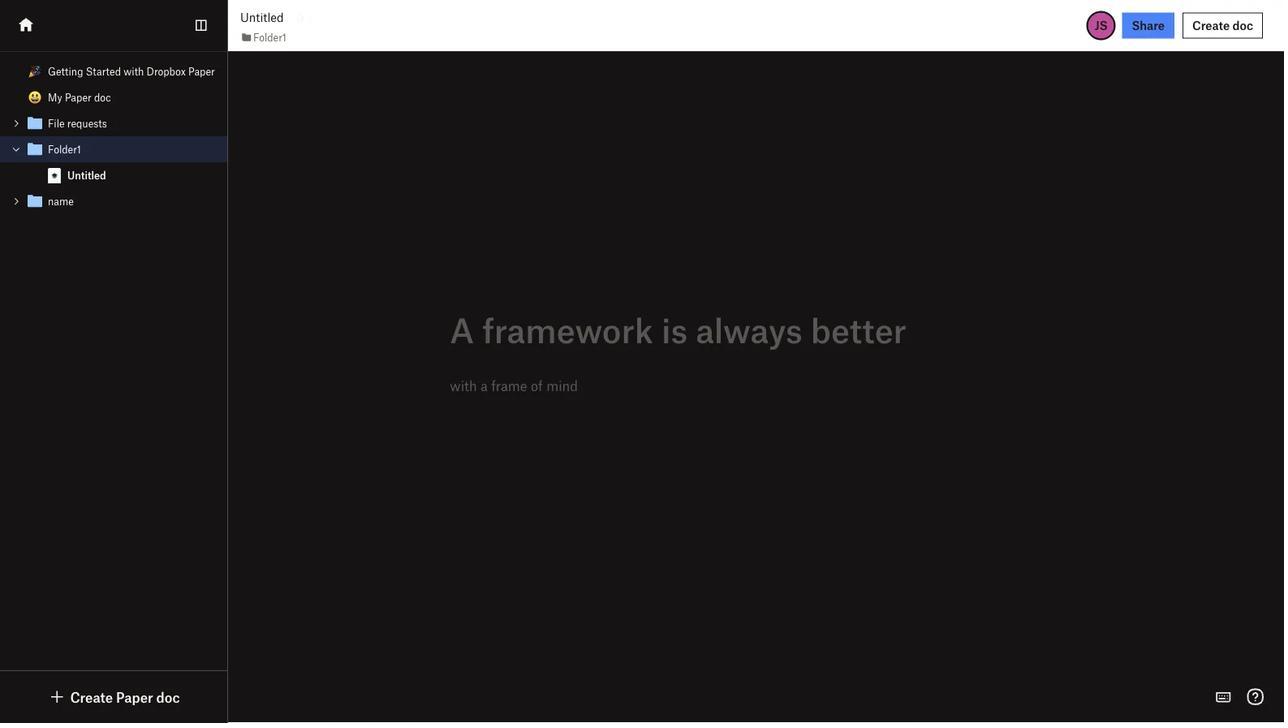 Task type: locate. For each thing, give the bounding box(es) containing it.
1 template content image from the top
[[25, 114, 45, 133]]

0 horizontal spatial untitled link
[[0, 162, 227, 188]]

expand folder image down delete
[[11, 196, 22, 207]]

close folder image
[[11, 144, 22, 155]]

create right dig icon
[[70, 689, 113, 705]]

untitled
[[240, 10, 284, 24], [67, 169, 106, 181]]

requests
[[67, 117, 107, 129]]

1 horizontal spatial paper
[[116, 689, 153, 705]]

create paper doc
[[70, 689, 180, 705]]

0 horizontal spatial folder1 link
[[0, 136, 227, 162]]

doc inside / contents "list"
[[94, 91, 111, 103]]

2 expand folder image from the top
[[11, 196, 22, 207]]

make a copy
[[13, 42, 80, 56]]

paper inside popup button
[[116, 689, 153, 705]]

template content image left name
[[25, 192, 45, 211]]

create right "share"
[[1192, 18, 1230, 32]]

paper right my
[[65, 91, 91, 103]]

doc
[[13, 81, 34, 96]]

template content image up delete
[[25, 140, 45, 159]]

paper
[[188, 65, 215, 78], [65, 91, 91, 103], [116, 689, 153, 705]]

a
[[45, 42, 52, 56]]

template content image up archive
[[25, 114, 45, 133]]

0 horizontal spatial paper
[[65, 91, 91, 103]]

template content image inside the file requests link
[[25, 114, 45, 133]]

1 vertical spatial create
[[70, 689, 113, 705]]

archive
[[13, 133, 54, 148]]

share button
[[1122, 13, 1174, 39]]

dig image
[[47, 687, 67, 707]]

0 horizontal spatial doc
[[94, 91, 111, 103]]

delete
[[13, 159, 48, 174]]

expand folder image up archive
[[11, 118, 22, 129]]

folder1 inside list item
[[48, 143, 81, 155]]

1 expand folder image from the top
[[11, 118, 22, 129]]

1 horizontal spatial create
[[1192, 18, 1230, 32]]

list item
[[0, 136, 227, 188]]

0 vertical spatial create
[[1192, 18, 1230, 32]]

doc
[[1233, 18, 1253, 32], [94, 91, 111, 103], [156, 689, 180, 705]]

folder1 for folder1 link to the bottom
[[48, 143, 81, 155]]

2 template content image from the top
[[25, 140, 45, 159]]

/ contents list
[[0, 58, 227, 214]]

1 horizontal spatial folder1
[[253, 31, 286, 43]]

0 vertical spatial folder1
[[253, 31, 286, 43]]

1 vertical spatial template content image
[[25, 192, 45, 211]]

archive button
[[0, 128, 93, 154]]

0 horizontal spatial create
[[70, 689, 113, 705]]

template content image inside name link
[[25, 192, 45, 211]]

expand folder image
[[11, 118, 22, 129], [11, 196, 22, 207]]

move
[[13, 107, 42, 122]]

0 vertical spatial template content image
[[25, 114, 45, 133]]

move button
[[0, 102, 93, 128]]

following
[[13, 16, 65, 30]]

with
[[124, 65, 144, 78]]

1 horizontal spatial folder1 link
[[240, 29, 286, 45]]

untitled link
[[240, 8, 284, 26], [0, 162, 227, 188]]

paper right dig icon
[[116, 689, 153, 705]]

0 vertical spatial doc
[[1233, 18, 1253, 32]]

1 vertical spatial untitled
[[67, 169, 106, 181]]

js button
[[1086, 11, 1116, 40]]

0 vertical spatial folder1 link
[[240, 29, 286, 45]]

doc for my paper doc
[[94, 91, 111, 103]]

started
[[86, 65, 121, 78]]

getting started with dropbox paper
[[48, 65, 215, 78]]

1 vertical spatial paper
[[65, 91, 91, 103]]

0 horizontal spatial untitled
[[67, 169, 106, 181]]

1 vertical spatial expand folder image
[[11, 196, 22, 207]]

make
[[13, 42, 42, 56]]

0 vertical spatial template content image
[[45, 166, 64, 185]]

create for create paper doc
[[70, 689, 113, 705]]

1 vertical spatial template content image
[[25, 140, 45, 159]]

1 horizontal spatial doc
[[156, 689, 180, 705]]

template content image up name
[[45, 166, 64, 185]]

following button
[[0, 10, 93, 36]]

expand folder image inside the file requests link
[[11, 118, 22, 129]]

folder1
[[253, 31, 286, 43], [48, 143, 81, 155]]

file requests link
[[0, 110, 227, 136]]

template content image inside list item
[[25, 140, 45, 159]]

create doc
[[1192, 18, 1253, 32]]

paper right dropbox
[[188, 65, 215, 78]]

2 vertical spatial paper
[[116, 689, 153, 705]]

heading
[[450, 310, 1032, 349]]

0 vertical spatial expand folder image
[[11, 118, 22, 129]]

folder1 link
[[240, 29, 286, 45], [0, 136, 227, 162]]

1 horizontal spatial untitled link
[[240, 8, 284, 26]]

template content image
[[45, 166, 64, 185], [25, 192, 45, 211]]

template content image
[[25, 114, 45, 133], [25, 140, 45, 159]]

share
[[1132, 18, 1165, 32]]

0 vertical spatial untitled link
[[240, 8, 284, 26]]

history
[[38, 81, 74, 96]]

2 vertical spatial doc
[[156, 689, 180, 705]]

1 horizontal spatial untitled
[[240, 10, 284, 24]]

1 vertical spatial doc
[[94, 91, 111, 103]]

2 horizontal spatial paper
[[188, 65, 215, 78]]

menu
[[0, 4, 93, 186]]

create
[[1192, 18, 1230, 32], [70, 689, 113, 705]]

1 vertical spatial folder1
[[48, 143, 81, 155]]

template content image for file requests
[[25, 114, 45, 133]]

0 vertical spatial paper
[[188, 65, 215, 78]]

0 horizontal spatial folder1
[[48, 143, 81, 155]]



Task type: vqa. For each thing, say whether or not it's contained in the screenshot.
Make a copy
yes



Task type: describe. For each thing, give the bounding box(es) containing it.
list item containing folder1
[[0, 136, 227, 188]]

2 horizontal spatial doc
[[1233, 18, 1253, 32]]

expand folder image for name
[[11, 196, 22, 207]]

0 vertical spatial untitled
[[240, 10, 284, 24]]

expand folder image for file requests
[[11, 118, 22, 129]]

my paper doc
[[48, 91, 111, 103]]

paper for create paper doc
[[116, 689, 153, 705]]

1 vertical spatial folder1 link
[[0, 136, 227, 162]]

template content image for folder1
[[25, 140, 45, 159]]

getting
[[48, 65, 83, 78]]

create for create doc
[[1192, 18, 1230, 32]]

dropbox
[[147, 65, 186, 78]]

grinning face with big eyes image
[[28, 91, 41, 104]]

doc for create paper doc
[[156, 689, 180, 705]]

menu containing following
[[0, 4, 93, 186]]

party popper image
[[28, 65, 41, 78]]

copy
[[55, 42, 80, 56]]

paper for my paper doc
[[65, 91, 91, 103]]

create paper doc button
[[47, 687, 180, 707]]

delete button
[[0, 154, 93, 180]]

name
[[48, 195, 74, 207]]

name link
[[0, 188, 227, 214]]

folder1 for folder1 link to the right
[[253, 31, 286, 43]]

my
[[48, 91, 62, 103]]

file
[[48, 117, 65, 129]]

getting started with dropbox paper link
[[0, 58, 227, 84]]

doc history button
[[0, 76, 93, 102]]

doc history
[[13, 81, 74, 96]]

1 vertical spatial untitled link
[[0, 162, 227, 188]]

create doc button
[[1183, 13, 1263, 39]]

untitled inside / contents "list"
[[67, 169, 106, 181]]

my paper doc link
[[0, 84, 227, 110]]

js
[[1095, 18, 1108, 32]]

make a copy button
[[0, 36, 93, 62]]

file requests
[[48, 117, 107, 129]]



